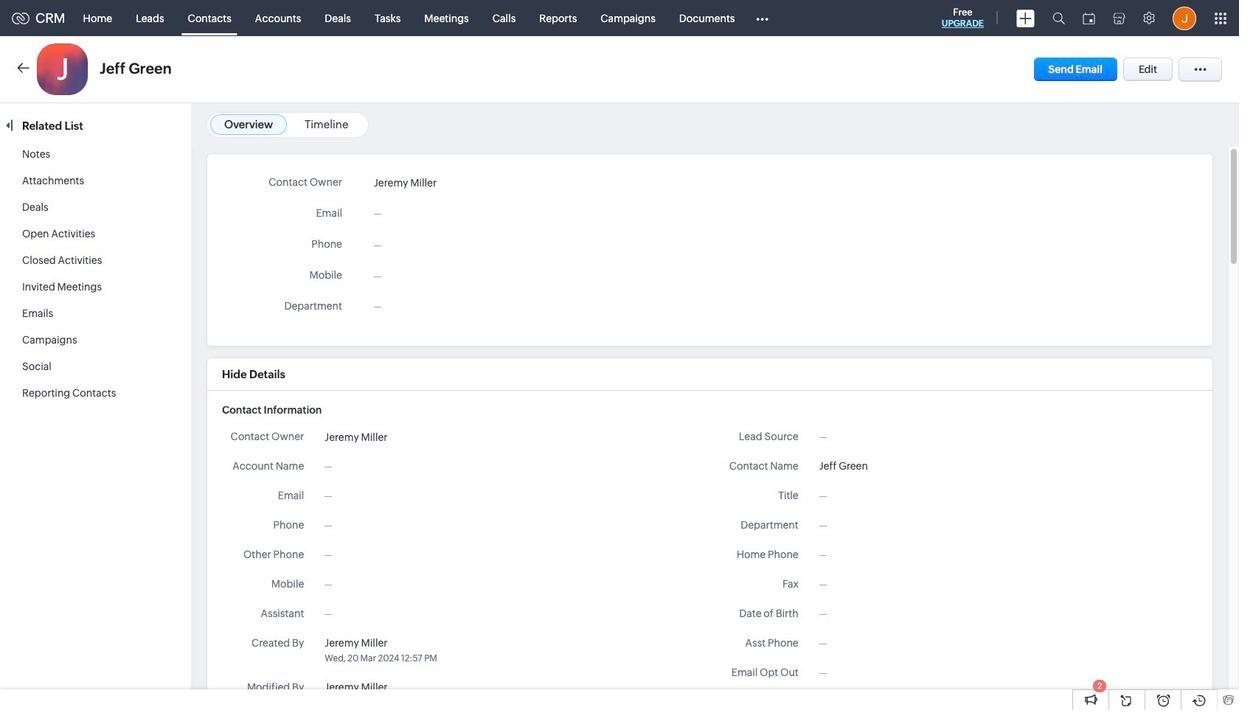 Task type: describe. For each thing, give the bounding box(es) containing it.
logo image
[[12, 12, 30, 24]]

search image
[[1053, 12, 1066, 24]]

profile element
[[1164, 0, 1206, 36]]



Task type: vqa. For each thing, say whether or not it's contained in the screenshot.
Logo
yes



Task type: locate. For each thing, give the bounding box(es) containing it.
create menu element
[[1008, 0, 1044, 36]]

profile image
[[1173, 6, 1197, 30]]

create menu image
[[1017, 9, 1035, 27]]

search element
[[1044, 0, 1074, 36]]

Other Modules field
[[747, 6, 779, 30]]

calendar image
[[1083, 12, 1096, 24]]



